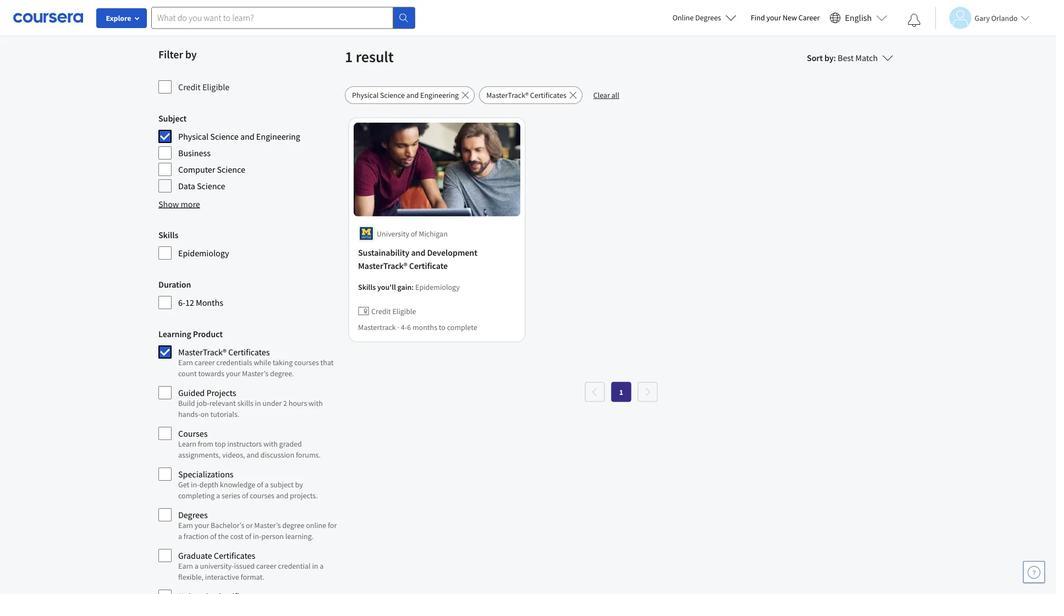 Task type: locate. For each thing, give the bounding box(es) containing it.
0 vertical spatial master's
[[242, 369, 269, 378]]

0 vertical spatial physical science and engineering
[[352, 90, 459, 100]]

2 vertical spatial earn
[[178, 561, 193, 571]]

mastertrack® certificates
[[486, 90, 566, 100], [178, 347, 270, 358]]

1 vertical spatial physical science and engineering
[[178, 131, 300, 142]]

6-
[[178, 297, 185, 308]]

engineering
[[420, 90, 459, 100], [256, 131, 300, 142]]

1 vertical spatial master's
[[254, 520, 281, 530]]

from
[[198, 439, 213, 449]]

mastertrack® certificates inside button
[[486, 90, 566, 100]]

0 horizontal spatial mastertrack® certificates
[[178, 347, 270, 358]]

duration group
[[158, 278, 338, 310]]

science up data science
[[217, 164, 245, 175]]

a left fraction
[[178, 531, 182, 541]]

1 earn from the top
[[178, 358, 193, 367]]

earn up fraction
[[178, 520, 193, 530]]

credential
[[278, 561, 311, 571]]

1 horizontal spatial credit
[[371, 306, 391, 316]]

0 horizontal spatial engineering
[[256, 131, 300, 142]]

0 vertical spatial earn
[[178, 358, 193, 367]]

earn inside earn career credentials while taking courses that count towards your master's degree.
[[178, 358, 193, 367]]

videos,
[[222, 450, 245, 460]]

0 vertical spatial degrees
[[695, 13, 721, 23]]

filter
[[158, 48, 183, 61]]

gary
[[975, 13, 990, 23]]

a
[[265, 480, 269, 490], [216, 491, 220, 501], [178, 531, 182, 541], [195, 561, 198, 571], [320, 561, 324, 571]]

earn inside the earn a university-issued career credential in a flexible, interactive format.
[[178, 561, 193, 571]]

online degrees button
[[664, 6, 745, 30]]

career
[[799, 13, 820, 23]]

0 vertical spatial in
[[255, 398, 261, 408]]

1 horizontal spatial mastertrack® certificates
[[486, 90, 566, 100]]

skills down show
[[158, 229, 178, 240]]

2
[[283, 398, 287, 408]]

1 horizontal spatial courses
[[294, 358, 319, 367]]

physical up business
[[178, 131, 209, 142]]

1 horizontal spatial with
[[309, 398, 323, 408]]

degrees
[[695, 13, 721, 23], [178, 509, 208, 520]]

1 vertical spatial in-
[[253, 531, 261, 541]]

1 vertical spatial engineering
[[256, 131, 300, 142]]

filter by
[[158, 48, 197, 61]]

degrees down completing
[[178, 509, 208, 520]]

0 vertical spatial eligible
[[202, 81, 230, 92]]

master's inside earn career credentials while taking courses that count towards your master's degree.
[[242, 369, 269, 378]]

1 horizontal spatial physical science and engineering
[[352, 90, 459, 100]]

2 horizontal spatial mastertrack®
[[486, 90, 529, 100]]

2 vertical spatial certificates
[[214, 550, 255, 561]]

0 vertical spatial certificates
[[530, 90, 566, 100]]

0 horizontal spatial your
[[195, 520, 209, 530]]

master's
[[242, 369, 269, 378], [254, 520, 281, 530]]

1 for 1
[[619, 387, 623, 397]]

1 horizontal spatial in
[[312, 561, 318, 571]]

1 vertical spatial career
[[256, 561, 276, 571]]

with up discussion
[[263, 439, 278, 449]]

your inside 'earn your bachelor's or master's degree online for a fraction of the cost of in-person learning.'
[[195, 520, 209, 530]]

1 horizontal spatial skills
[[358, 282, 376, 292]]

science inside button
[[380, 90, 405, 100]]

duration
[[158, 279, 191, 290]]

: left best
[[834, 52, 836, 63]]

physical inside button
[[352, 90, 379, 100]]

towards
[[198, 369, 224, 378]]

master's inside 'earn your bachelor's or master's degree online for a fraction of the cost of in-person learning.'
[[254, 520, 281, 530]]

1 inside 1 button
[[619, 387, 623, 397]]

of down knowledge
[[242, 491, 248, 501]]

0 vertical spatial in-
[[191, 480, 199, 490]]

:
[[834, 52, 836, 63], [412, 282, 414, 292]]

2 earn from the top
[[178, 520, 193, 530]]

1 horizontal spatial in-
[[253, 531, 261, 541]]

0 vertical spatial credit
[[178, 81, 201, 92]]

2 horizontal spatial by
[[825, 52, 834, 63]]

1 vertical spatial epidemiology
[[415, 282, 460, 292]]

earn
[[178, 358, 193, 367], [178, 520, 193, 530], [178, 561, 193, 571]]

courses left that
[[294, 358, 319, 367]]

help center image
[[1028, 566, 1041, 579]]

more
[[181, 199, 200, 210]]

0 horizontal spatial with
[[263, 439, 278, 449]]

·
[[397, 322, 399, 332]]

1 vertical spatial skills
[[358, 282, 376, 292]]

1 horizontal spatial physical
[[352, 90, 379, 100]]

1 horizontal spatial your
[[226, 369, 241, 378]]

skills group
[[158, 228, 338, 260]]

0 vertical spatial mastertrack® certificates
[[486, 90, 566, 100]]

master's down while
[[242, 369, 269, 378]]

0 vertical spatial 1
[[345, 47, 353, 66]]

0 horizontal spatial credit eligible
[[178, 81, 230, 92]]

credit eligible up ·
[[371, 306, 416, 316]]

career inside the earn a university-issued career credential in a flexible, interactive format.
[[256, 561, 276, 571]]

0 horizontal spatial by
[[185, 48, 197, 61]]

skills inside group
[[158, 229, 178, 240]]

credit eligible down the filter by
[[178, 81, 230, 92]]

a up the flexible,
[[195, 561, 198, 571]]

1 vertical spatial mastertrack® certificates
[[178, 347, 270, 358]]

2 vertical spatial mastertrack®
[[178, 347, 227, 358]]

career inside earn career credentials while taking courses that count towards your master's degree.
[[195, 358, 215, 367]]

result
[[356, 47, 394, 66]]

1 vertical spatial certificates
[[228, 347, 270, 358]]

earn for degrees
[[178, 520, 193, 530]]

find
[[751, 13, 765, 23]]

knowledge
[[220, 480, 255, 490]]

data science
[[178, 180, 225, 191]]

get in-depth knowledge of a subject by completing a series of courses and projects.
[[178, 480, 318, 501]]

1 horizontal spatial degrees
[[695, 13, 721, 23]]

by right the sort
[[825, 52, 834, 63]]

1 vertical spatial earn
[[178, 520, 193, 530]]

skills for skills
[[158, 229, 178, 240]]

in inside build job-relevant skills in under 2 hours with hands-on tutorials.
[[255, 398, 261, 408]]

epidemiology down certificate at the left top of page
[[415, 282, 460, 292]]

by up 'projects.'
[[295, 480, 303, 490]]

degrees inside learning product group
[[178, 509, 208, 520]]

match
[[856, 52, 878, 63]]

by
[[185, 48, 197, 61], [825, 52, 834, 63], [295, 480, 303, 490]]

0 vertical spatial mastertrack®
[[486, 90, 529, 100]]

skills
[[158, 229, 178, 240], [358, 282, 376, 292]]

science up business
[[210, 131, 239, 142]]

of down or on the bottom left
[[245, 531, 251, 541]]

earn up count
[[178, 358, 193, 367]]

certificates left taking
[[228, 347, 270, 358]]

0 vertical spatial with
[[309, 398, 323, 408]]

0 vertical spatial career
[[195, 358, 215, 367]]

1 horizontal spatial 1
[[619, 387, 623, 397]]

0 horizontal spatial eligible
[[202, 81, 230, 92]]

by right filter
[[185, 48, 197, 61]]

michigan
[[419, 229, 448, 238]]

graduate
[[178, 550, 212, 561]]

0 vertical spatial physical
[[352, 90, 379, 100]]

1
[[345, 47, 353, 66], [619, 387, 623, 397]]

1 vertical spatial credit eligible
[[371, 306, 416, 316]]

in- inside 'earn your bachelor's or master's degree online for a fraction of the cost of in-person learning.'
[[253, 531, 261, 541]]

1 horizontal spatial mastertrack®
[[358, 260, 407, 271]]

epidemiology inside skills group
[[178, 248, 229, 259]]

0 vertical spatial courses
[[294, 358, 319, 367]]

earn inside 'earn your bachelor's or master's degree online for a fraction of the cost of in-person learning.'
[[178, 520, 193, 530]]

physical
[[352, 90, 379, 100], [178, 131, 209, 142]]

1 vertical spatial degrees
[[178, 509, 208, 520]]

1 horizontal spatial eligible
[[392, 306, 416, 316]]

degrees right online
[[695, 13, 721, 23]]

physical down 1 result
[[352, 90, 379, 100]]

for
[[328, 520, 337, 530]]

0 horizontal spatial physical science and engineering
[[178, 131, 300, 142]]

credentials
[[216, 358, 252, 367]]

0 horizontal spatial 1
[[345, 47, 353, 66]]

: right "you'll" at left
[[412, 282, 414, 292]]

and inside get in-depth knowledge of a subject by completing a series of courses and projects.
[[276, 491, 288, 501]]

None search field
[[151, 7, 415, 29]]

0 vertical spatial epidemiology
[[178, 248, 229, 259]]

in- right cost at the bottom left
[[253, 531, 261, 541]]

1 horizontal spatial :
[[834, 52, 836, 63]]

certificates for that
[[228, 347, 270, 358]]

0 vertical spatial skills
[[158, 229, 178, 240]]

1 horizontal spatial epidemiology
[[415, 282, 460, 292]]

2 vertical spatial your
[[195, 520, 209, 530]]

3 earn from the top
[[178, 561, 193, 571]]

physical science and engineering inside button
[[352, 90, 459, 100]]

courses
[[294, 358, 319, 367], [250, 491, 274, 501]]

online
[[306, 520, 326, 530]]

build job-relevant skills in under 2 hours with hands-on tutorials.
[[178, 398, 323, 419]]

credit down the filter by
[[178, 81, 201, 92]]

forums.
[[296, 450, 321, 460]]

certificates
[[530, 90, 566, 100], [228, 347, 270, 358], [214, 550, 255, 561]]

1 vertical spatial physical
[[178, 131, 209, 142]]

in right credential at left
[[312, 561, 318, 571]]

0 horizontal spatial mastertrack®
[[178, 347, 227, 358]]

your right find
[[767, 13, 781, 23]]

0 horizontal spatial career
[[195, 358, 215, 367]]

1 vertical spatial in
[[312, 561, 318, 571]]

your
[[767, 13, 781, 23], [226, 369, 241, 378], [195, 520, 209, 530]]

earn for mastertrack® certificates
[[178, 358, 193, 367]]

in right skills on the left bottom of the page
[[255, 398, 261, 408]]

1 horizontal spatial credit eligible
[[371, 306, 416, 316]]

certificates down cost at the bottom left
[[214, 550, 255, 561]]

and inside button
[[406, 90, 419, 100]]

in-
[[191, 480, 199, 490], [253, 531, 261, 541]]

science down result
[[380, 90, 405, 100]]

data
[[178, 180, 195, 191]]

certificates for in
[[214, 550, 255, 561]]

job-
[[197, 398, 209, 408]]

and inside the learn from top instructors with graded assignments, videos, and discussion forums.
[[247, 450, 259, 460]]

and inside sustainability and development mastertrack® certificate
[[411, 247, 425, 258]]

credit up mastertrack
[[371, 306, 391, 316]]

0 horizontal spatial courses
[[250, 491, 274, 501]]

a left series at the bottom
[[216, 491, 220, 501]]

your down credentials
[[226, 369, 241, 378]]

physical science and engineering up computer science
[[178, 131, 300, 142]]

engineering inside subject group
[[256, 131, 300, 142]]

career up format. at the left
[[256, 561, 276, 571]]

science down computer science
[[197, 180, 225, 191]]

1 horizontal spatial career
[[256, 561, 276, 571]]

2 horizontal spatial your
[[767, 13, 781, 23]]

0 horizontal spatial degrees
[[178, 509, 208, 520]]

show more button
[[158, 197, 200, 211]]

sort
[[807, 52, 823, 63]]

earn up the flexible,
[[178, 561, 193, 571]]

skills left "you'll" at left
[[358, 282, 376, 292]]

learning product
[[158, 328, 223, 339]]

interactive
[[205, 572, 239, 582]]

subject group
[[158, 112, 338, 193]]

engineering inside physical science and engineering button
[[420, 90, 459, 100]]

with right hours
[[309, 398, 323, 408]]

0 horizontal spatial physical
[[178, 131, 209, 142]]

0 horizontal spatial epidemiology
[[178, 248, 229, 259]]

0 horizontal spatial skills
[[158, 229, 178, 240]]

4-
[[401, 322, 407, 332]]

in- up completing
[[191, 480, 199, 490]]

certificates left clear
[[530, 90, 566, 100]]

0 vertical spatial engineering
[[420, 90, 459, 100]]

mastertrack · 4-6 months to complete
[[358, 322, 477, 332]]

1 vertical spatial mastertrack®
[[358, 260, 407, 271]]

1 vertical spatial with
[[263, 439, 278, 449]]

1 vertical spatial courses
[[250, 491, 274, 501]]

master's up person
[[254, 520, 281, 530]]

courses down subject
[[250, 491, 274, 501]]

physical science and engineering
[[352, 90, 459, 100], [178, 131, 300, 142]]

sustainability and development mastertrack® certificate link
[[358, 246, 516, 273]]

0 horizontal spatial :
[[412, 282, 414, 292]]

your for bachelor's
[[195, 520, 209, 530]]

show
[[158, 199, 179, 210]]

your up fraction
[[195, 520, 209, 530]]

0 horizontal spatial in-
[[191, 480, 199, 490]]

1 vertical spatial 1
[[619, 387, 623, 397]]

physical science and engineering inside subject group
[[178, 131, 300, 142]]

1 vertical spatial credit
[[371, 306, 391, 316]]

physical science and engineering down result
[[352, 90, 459, 100]]

1 horizontal spatial by
[[295, 480, 303, 490]]

1 vertical spatial your
[[226, 369, 241, 378]]

epidemiology up the duration
[[178, 248, 229, 259]]

explore button
[[96, 8, 147, 28]]

mastertrack® certificates inside learning product group
[[178, 347, 270, 358]]

eligible
[[202, 81, 230, 92], [392, 306, 416, 316]]

1 horizontal spatial engineering
[[420, 90, 459, 100]]

career up towards
[[195, 358, 215, 367]]

and
[[406, 90, 419, 100], [240, 131, 254, 142], [411, 247, 425, 258], [247, 450, 259, 460], [276, 491, 288, 501]]

0 vertical spatial your
[[767, 13, 781, 23]]

0 horizontal spatial in
[[255, 398, 261, 408]]

and inside subject group
[[240, 131, 254, 142]]



Task type: describe. For each thing, give the bounding box(es) containing it.
clear all button
[[587, 86, 626, 104]]

english button
[[825, 0, 892, 36]]

courses inside get in-depth knowledge of a subject by completing a series of courses and projects.
[[250, 491, 274, 501]]

orlando
[[991, 13, 1018, 23]]

projects
[[207, 387, 236, 398]]

top
[[215, 439, 226, 449]]

guided projects
[[178, 387, 236, 398]]

coursera image
[[13, 9, 83, 27]]

business
[[178, 147, 211, 158]]

learning product group
[[158, 327, 338, 594]]

months
[[413, 322, 437, 332]]

0 horizontal spatial credit
[[178, 81, 201, 92]]

build
[[178, 398, 195, 408]]

a right credential at left
[[320, 561, 324, 571]]

gain
[[397, 282, 412, 292]]

certificates inside button
[[530, 90, 566, 100]]

skills for skills you'll gain : epidemiology
[[358, 282, 376, 292]]

by for filter
[[185, 48, 197, 61]]

online
[[673, 13, 694, 23]]

instructors
[[227, 439, 262, 449]]

of left the
[[210, 531, 217, 541]]

product
[[193, 328, 223, 339]]

graduate certificates
[[178, 550, 255, 561]]

1 for 1 result
[[345, 47, 353, 66]]

6
[[407, 322, 411, 332]]

all
[[612, 90, 619, 100]]

learning
[[158, 328, 191, 339]]

sustainability and development mastertrack® certificate
[[358, 247, 477, 271]]

clear
[[593, 90, 610, 100]]

12
[[185, 297, 194, 308]]

format.
[[241, 572, 264, 582]]

or
[[246, 520, 253, 530]]

your inside earn career credentials while taking courses that count towards your master's degree.
[[226, 369, 241, 378]]

mastertrack
[[358, 322, 396, 332]]

subject
[[158, 113, 187, 124]]

skills you'll gain : epidemiology
[[358, 282, 460, 292]]

clear all
[[593, 90, 619, 100]]

online degrees
[[673, 13, 721, 23]]

flexible,
[[178, 572, 204, 582]]

1 button
[[611, 382, 631, 402]]

1 vertical spatial eligible
[[392, 306, 416, 316]]

0 vertical spatial credit eligible
[[178, 81, 230, 92]]

courses inside earn career credentials while taking courses that count towards your master's degree.
[[294, 358, 319, 367]]

development
[[427, 247, 477, 258]]

earn your bachelor's or master's degree online for a fraction of the cost of in-person learning.
[[178, 520, 337, 541]]

new
[[783, 13, 797, 23]]

degree
[[282, 520, 304, 530]]

mastertrack® inside sustainability and development mastertrack® certificate
[[358, 260, 407, 271]]

discussion
[[261, 450, 294, 460]]

fraction
[[184, 531, 209, 541]]

of left subject
[[257, 480, 263, 490]]

mastertrack® inside button
[[486, 90, 529, 100]]

gary orlando button
[[935, 7, 1030, 29]]

issued
[[234, 561, 255, 571]]

a left subject
[[265, 480, 269, 490]]

certificate
[[409, 260, 448, 271]]

courses
[[178, 428, 208, 439]]

completing
[[178, 491, 215, 501]]

complete
[[447, 322, 477, 332]]

earn career credentials while taking courses that count towards your master's degree.
[[178, 358, 334, 378]]

1 vertical spatial :
[[412, 282, 414, 292]]

guided
[[178, 387, 205, 398]]

hours
[[289, 398, 307, 408]]

in- inside get in-depth knowledge of a subject by completing a series of courses and projects.
[[191, 480, 199, 490]]

with inside the learn from top instructors with graded assignments, videos, and discussion forums.
[[263, 439, 278, 449]]

sustainability
[[358, 247, 409, 258]]

computer
[[178, 164, 215, 175]]

english
[[845, 12, 872, 23]]

that
[[320, 358, 334, 367]]

degrees inside dropdown button
[[695, 13, 721, 23]]

find your new career link
[[745, 11, 825, 25]]

physical inside subject group
[[178, 131, 209, 142]]

show notifications image
[[908, 14, 921, 27]]

bachelor's
[[211, 520, 244, 530]]

of left michigan
[[411, 229, 417, 238]]

hands-
[[178, 409, 200, 419]]

while
[[254, 358, 271, 367]]

gary orlando
[[975, 13, 1018, 23]]

university-
[[200, 561, 234, 571]]

a inside 'earn your bachelor's or master's degree online for a fraction of the cost of in-person learning.'
[[178, 531, 182, 541]]

What do you want to learn? text field
[[151, 7, 393, 29]]

mastertrack® inside learning product group
[[178, 347, 227, 358]]

earn a university-issued career credential in a flexible, interactive format.
[[178, 561, 324, 582]]

your for new
[[767, 13, 781, 23]]

computer science
[[178, 164, 245, 175]]

taking
[[273, 358, 293, 367]]

6-12 months
[[178, 297, 223, 308]]

learn
[[178, 439, 196, 449]]

physical science and engineering button
[[345, 86, 475, 104]]

to
[[439, 322, 446, 332]]

0 vertical spatial :
[[834, 52, 836, 63]]

find your new career
[[751, 13, 820, 23]]

earn for graduate certificates
[[178, 561, 193, 571]]

learning.
[[285, 531, 314, 541]]

degree.
[[270, 369, 294, 378]]

by for sort
[[825, 52, 834, 63]]

subject
[[270, 480, 294, 490]]

projects.
[[290, 491, 318, 501]]

the
[[218, 531, 229, 541]]

best
[[838, 52, 854, 63]]

university
[[377, 229, 409, 238]]

with inside build job-relevant skills in under 2 hours with hands-on tutorials.
[[309, 398, 323, 408]]

explore
[[106, 13, 131, 23]]

graded
[[279, 439, 302, 449]]

count
[[178, 369, 197, 378]]

specializations
[[178, 469, 233, 480]]

you'll
[[377, 282, 396, 292]]

skills
[[237, 398, 253, 408]]

on
[[200, 409, 209, 419]]

by inside get in-depth knowledge of a subject by completing a series of courses and projects.
[[295, 480, 303, 490]]

depth
[[199, 480, 218, 490]]

person
[[261, 531, 284, 541]]

in inside the earn a university-issued career credential in a flexible, interactive format.
[[312, 561, 318, 571]]

show more
[[158, 199, 200, 210]]

mastertrack® certificates button
[[479, 86, 582, 104]]



Task type: vqa. For each thing, say whether or not it's contained in the screenshot.
Play Image
no



